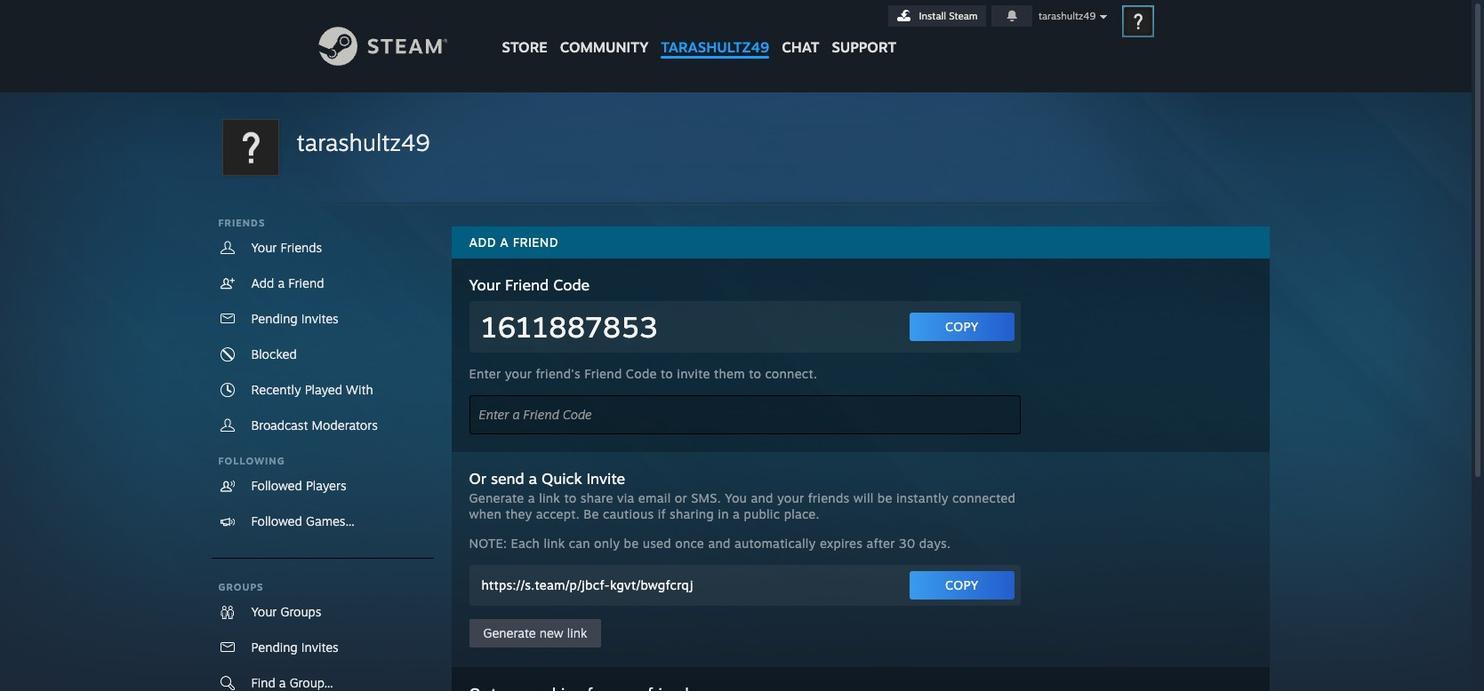 Task type: vqa. For each thing, say whether or not it's contained in the screenshot.
2023
no



Task type: describe. For each thing, give the bounding box(es) containing it.
days.
[[919, 536, 951, 551]]

1 vertical spatial groups
[[281, 605, 321, 620]]

or
[[675, 491, 687, 506]]

your friends link
[[211, 230, 433, 266]]

followed games...
[[251, 514, 355, 529]]

note: each link can only be used once and automatically expires after 30 days.
[[469, 536, 951, 551]]

and inside or send a quick invite generate a link to share via email or sms. you and your friends will be instantly connected when they accept. be cautious if sharing in a public place.
[[751, 491, 773, 506]]

recently
[[251, 382, 301, 397]]

following
[[218, 455, 285, 468]]

followed games... link
[[211, 504, 433, 540]]

a down your friends
[[278, 276, 285, 291]]

be
[[584, 507, 599, 522]]

install
[[919, 10, 946, 22]]

or send a quick invite generate a link to share via email or sms. you and your friends will be instantly connected when they accept. be cautious if sharing in a public place.
[[469, 469, 1016, 522]]

0 vertical spatial tarashultz49 link
[[655, 0, 776, 64]]

generate inside button
[[483, 626, 536, 641]]

expires
[[820, 536, 863, 551]]

sms.
[[691, 491, 721, 506]]

find
[[251, 676, 275, 691]]

generate new link button
[[469, 620, 601, 648]]

once
[[675, 536, 704, 551]]

your groups link
[[211, 595, 433, 630]]

copy for 1611887853
[[945, 319, 979, 334]]

your friend code
[[469, 276, 590, 294]]

pending for 2nd the pending invites link
[[251, 640, 298, 655]]

kgvt/bwgfcrqj
[[610, 578, 693, 593]]

invite
[[677, 366, 710, 381]]

1 horizontal spatial code
[[626, 366, 657, 381]]

blocked link
[[211, 337, 433, 373]]

enter
[[469, 366, 501, 381]]

a right send
[[529, 469, 537, 488]]

copy for https://s.team/p/jbcf-kgvt/bwgfcrqj
[[945, 578, 979, 593]]

install steam link
[[888, 5, 986, 27]]

via
[[617, 491, 634, 506]]

with
[[346, 382, 373, 397]]

only
[[594, 536, 620, 551]]

friend
[[513, 235, 558, 250]]

support link
[[826, 0, 903, 60]]

followed players
[[251, 478, 346, 493]]

your for your friend code
[[469, 276, 501, 294]]

cautious
[[603, 507, 654, 522]]

friend inside add a friend link
[[288, 276, 324, 291]]

link for each
[[544, 536, 565, 551]]

be inside or send a quick invite generate a link to share via email or sms. you and your friends will be instantly connected when they accept. be cautious if sharing in a public place.
[[877, 491, 892, 506]]

support
[[832, 38, 896, 56]]

quick
[[541, 469, 582, 488]]

played
[[305, 382, 342, 397]]

group...
[[290, 676, 333, 691]]

your groups
[[251, 605, 321, 620]]

your for your groups
[[251, 605, 277, 620]]

a right in
[[733, 507, 740, 522]]

store link
[[496, 0, 554, 64]]

chat
[[782, 38, 819, 56]]

can
[[569, 536, 590, 551]]

in
[[718, 507, 729, 522]]

0 horizontal spatial code
[[553, 276, 590, 294]]

accept.
[[536, 507, 580, 522]]

new
[[540, 626, 564, 641]]

store
[[502, 38, 547, 56]]

1 horizontal spatial friend
[[505, 276, 549, 294]]

0 horizontal spatial and
[[708, 536, 731, 551]]

2 horizontal spatial tarashultz49
[[1038, 10, 1096, 22]]

1 horizontal spatial to
[[661, 366, 673, 381]]

note:
[[469, 536, 507, 551]]

find a group... link
[[211, 666, 433, 692]]

to for invite
[[564, 491, 577, 506]]

2 invites from the top
[[301, 640, 339, 655]]

followed for followed players
[[251, 478, 302, 493]]

1 pending invites from the top
[[251, 311, 339, 326]]

share
[[580, 491, 613, 506]]

a right find
[[279, 676, 286, 691]]

30
[[899, 536, 915, 551]]

generate inside or send a quick invite generate a link to share via email or sms. you and your friends will be instantly connected when they accept. be cautious if sharing in a public place.
[[469, 491, 524, 506]]

1 pending invites link from the top
[[211, 301, 433, 337]]

automatically
[[734, 536, 816, 551]]

instantly
[[896, 491, 948, 506]]

0 horizontal spatial your
[[505, 366, 532, 381]]

add for add a friend
[[469, 235, 496, 250]]

0 horizontal spatial be
[[624, 536, 639, 551]]

add a friend link
[[211, 266, 433, 301]]

community link
[[554, 0, 655, 64]]

sharing
[[670, 507, 714, 522]]



Task type: locate. For each thing, give the bounding box(es) containing it.
add a friend
[[251, 276, 324, 291]]

https://s.team/p/jbcf-
[[481, 578, 610, 593]]

0 horizontal spatial groups
[[218, 582, 264, 594]]

0 horizontal spatial add
[[251, 276, 274, 291]]

0 vertical spatial tarashultz49
[[1038, 10, 1096, 22]]

a
[[500, 235, 509, 250], [278, 276, 285, 291], [529, 469, 537, 488], [528, 491, 535, 506], [733, 507, 740, 522], [279, 676, 286, 691]]

1 vertical spatial copy button
[[910, 572, 1014, 600]]

0 horizontal spatial to
[[564, 491, 577, 506]]

recently played with
[[251, 382, 373, 397]]

to right them
[[749, 366, 761, 381]]

followed down followed players
[[251, 514, 302, 529]]

0 vertical spatial and
[[751, 491, 773, 506]]

1 invites from the top
[[301, 311, 339, 326]]

1 pending from the top
[[251, 311, 298, 326]]

1 vertical spatial tarashultz49
[[661, 38, 769, 56]]

invites
[[301, 311, 339, 326], [301, 640, 339, 655]]

0 vertical spatial code
[[553, 276, 590, 294]]

to inside or send a quick invite generate a link to share via email or sms. you and your friends will be instantly connected when they accept. be cautious if sharing in a public place.
[[564, 491, 577, 506]]

be right "will"
[[877, 491, 892, 506]]

copy
[[945, 319, 979, 334], [945, 578, 979, 593]]

0 vertical spatial add
[[469, 235, 496, 250]]

pending invites link down add a friend
[[211, 301, 433, 337]]

0 horizontal spatial tarashultz49
[[297, 128, 430, 156]]

pending invites
[[251, 311, 339, 326], [251, 640, 339, 655]]

0 vertical spatial groups
[[218, 582, 264, 594]]

them
[[714, 366, 745, 381]]

0 vertical spatial pending invites link
[[211, 301, 433, 337]]

your inside or send a quick invite generate a link to share via email or sms. you and your friends will be instantly connected when they accept. be cautious if sharing in a public place.
[[777, 491, 804, 506]]

your
[[251, 240, 277, 255], [469, 276, 501, 294], [251, 605, 277, 620]]

1 horizontal spatial your
[[777, 491, 804, 506]]

and up the "public"
[[751, 491, 773, 506]]

your for your friends
[[251, 240, 277, 255]]

recently played with link
[[211, 373, 433, 408]]

followed down "following"
[[251, 478, 302, 493]]

broadcast moderators link
[[211, 408, 433, 444]]

1 horizontal spatial tarashultz49 link
[[655, 0, 776, 64]]

1 vertical spatial be
[[624, 536, 639, 551]]

link left can at the left bottom of the page
[[544, 536, 565, 551]]

1 horizontal spatial friends
[[281, 240, 322, 255]]

to up accept.
[[564, 491, 577, 506]]

1 vertical spatial pending
[[251, 640, 298, 655]]

invite
[[586, 469, 625, 488]]

copy button for 1611887853
[[910, 313, 1014, 341]]

tarashultz49 for bottom tarashultz49 link
[[297, 128, 430, 156]]

a up they
[[528, 491, 535, 506]]

pending up find
[[251, 640, 298, 655]]

install steam
[[919, 10, 978, 22]]

2 vertical spatial your
[[251, 605, 277, 620]]

0 vertical spatial followed
[[251, 478, 302, 493]]

link inside button
[[567, 626, 587, 641]]

broadcast moderators
[[251, 418, 378, 433]]

https://s.team/p/jbcf-kgvt/bwgfcrqj
[[481, 578, 693, 593]]

generate new link
[[483, 626, 587, 641]]

0 vertical spatial generate
[[469, 491, 524, 506]]

pending invites link
[[211, 301, 433, 337], [211, 630, 433, 666]]

2 vertical spatial tarashultz49
[[297, 128, 430, 156]]

1 horizontal spatial be
[[877, 491, 892, 506]]

code left invite at left bottom
[[626, 366, 657, 381]]

pending invites down add a friend
[[251, 311, 339, 326]]

chat link
[[776, 0, 826, 60]]

1 vertical spatial followed
[[251, 514, 302, 529]]

friends up your friends
[[218, 217, 265, 229]]

0 vertical spatial copy
[[945, 319, 979, 334]]

generate up "when"
[[469, 491, 524, 506]]

2 pending invites link from the top
[[211, 630, 433, 666]]

pending up blocked
[[251, 311, 298, 326]]

when
[[469, 507, 502, 522]]

1 vertical spatial and
[[708, 536, 731, 551]]

2 vertical spatial link
[[567, 626, 587, 641]]

place.
[[784, 507, 820, 522]]

1 copy from the top
[[945, 319, 979, 334]]

2 followed from the top
[[251, 514, 302, 529]]

if
[[658, 507, 666, 522]]

followed for followed games...
[[251, 514, 302, 529]]

0 horizontal spatial friend
[[288, 276, 324, 291]]

pending for first the pending invites link
[[251, 311, 298, 326]]

1 vertical spatial link
[[544, 536, 565, 551]]

be
[[877, 491, 892, 506], [624, 536, 639, 551]]

will
[[853, 491, 874, 506]]

add
[[469, 235, 496, 250], [251, 276, 274, 291]]

games...
[[306, 514, 355, 529]]

broadcast
[[251, 418, 308, 433]]

invites down add a friend link
[[301, 311, 339, 326]]

add left friend
[[469, 235, 496, 250]]

friend
[[288, 276, 324, 291], [505, 276, 549, 294], [584, 366, 622, 381]]

1 vertical spatial generate
[[483, 626, 536, 641]]

to for code
[[749, 366, 761, 381]]

community
[[560, 38, 649, 56]]

1 horizontal spatial tarashultz49
[[661, 38, 769, 56]]

0 vertical spatial friends
[[218, 217, 265, 229]]

1 horizontal spatial groups
[[281, 605, 321, 620]]

link for new
[[567, 626, 587, 641]]

link
[[539, 491, 560, 506], [544, 536, 565, 551], [567, 626, 587, 641]]

tarashultz49 link
[[655, 0, 776, 64], [297, 126, 430, 159]]

0 vertical spatial copy button
[[910, 313, 1014, 341]]

be right only
[[624, 536, 639, 551]]

1 vertical spatial code
[[626, 366, 657, 381]]

code
[[553, 276, 590, 294], [626, 366, 657, 381]]

generate
[[469, 491, 524, 506], [483, 626, 536, 641]]

they
[[505, 507, 532, 522]]

friend's
[[536, 366, 581, 381]]

1 vertical spatial your
[[469, 276, 501, 294]]

each
[[511, 536, 540, 551]]

friend down 'your friends' link
[[288, 276, 324, 291]]

add for add a friend
[[251, 276, 274, 291]]

2 horizontal spatial to
[[749, 366, 761, 381]]

1 vertical spatial friends
[[281, 240, 322, 255]]

1 vertical spatial copy
[[945, 578, 979, 593]]

steam
[[949, 10, 978, 22]]

public
[[744, 507, 780, 522]]

0 vertical spatial your
[[505, 366, 532, 381]]

1 copy button from the top
[[910, 313, 1014, 341]]

1 followed from the top
[[251, 478, 302, 493]]

friend down friend
[[505, 276, 549, 294]]

connected
[[952, 491, 1016, 506]]

1 horizontal spatial and
[[751, 491, 773, 506]]

2 copy button from the top
[[910, 572, 1014, 600]]

or
[[469, 469, 486, 488]]

0 horizontal spatial tarashultz49 link
[[297, 126, 430, 159]]

pending invites link up group...
[[211, 630, 433, 666]]

groups up 'find a group...' link
[[281, 605, 321, 620]]

1 vertical spatial pending invites link
[[211, 630, 433, 666]]

copy button
[[910, 313, 1014, 341], [910, 572, 1014, 600]]

2 copy from the top
[[945, 578, 979, 593]]

0 vertical spatial be
[[877, 491, 892, 506]]

2 pending from the top
[[251, 640, 298, 655]]

enter your friend's friend code to invite them to connect.
[[469, 366, 817, 381]]

friend right "friend's"
[[584, 366, 622, 381]]

you
[[725, 491, 747, 506]]

your down add a friend
[[469, 276, 501, 294]]

2 pending invites from the top
[[251, 640, 339, 655]]

Enter a Friend Code text field
[[469, 396, 1020, 435]]

1 vertical spatial your
[[777, 491, 804, 506]]

0 horizontal spatial friends
[[218, 217, 265, 229]]

link right new
[[567, 626, 587, 641]]

connect.
[[765, 366, 817, 381]]

pending invites up "find a group..."
[[251, 640, 339, 655]]

0 vertical spatial your
[[251, 240, 277, 255]]

moderators
[[312, 418, 378, 433]]

to
[[661, 366, 673, 381], [749, 366, 761, 381], [564, 491, 577, 506]]

0 vertical spatial invites
[[301, 311, 339, 326]]

your right enter
[[505, 366, 532, 381]]

1 vertical spatial invites
[[301, 640, 339, 655]]

your up place.
[[777, 491, 804, 506]]

your up find
[[251, 605, 277, 620]]

link up accept.
[[539, 491, 560, 506]]

1 vertical spatial pending invites
[[251, 640, 339, 655]]

generate left new
[[483, 626, 536, 641]]

0 vertical spatial link
[[539, 491, 560, 506]]

groups
[[218, 582, 264, 594], [281, 605, 321, 620]]

and down in
[[708, 536, 731, 551]]

1 vertical spatial tarashultz49 link
[[297, 126, 430, 159]]

your up add a friend
[[251, 240, 277, 255]]

a left friend
[[500, 235, 509, 250]]

and
[[751, 491, 773, 506], [708, 536, 731, 551]]

pending
[[251, 311, 298, 326], [251, 640, 298, 655]]

add a friend
[[469, 235, 558, 250]]

blocked
[[251, 347, 297, 362]]

groups up your groups at left
[[218, 582, 264, 594]]

tarashultz49 for tarashultz49 link to the top
[[661, 38, 769, 56]]

1 horizontal spatial add
[[469, 235, 496, 250]]

email
[[638, 491, 671, 506]]

friends up add a friend
[[281, 240, 322, 255]]

code up 1611887853
[[553, 276, 590, 294]]

invites up 'find a group...' link
[[301, 640, 339, 655]]

find a group...
[[251, 676, 333, 691]]

add down your friends
[[251, 276, 274, 291]]

link inside or send a quick invite generate a link to share via email or sms. you and your friends will be instantly connected when they accept. be cautious if sharing in a public place.
[[539, 491, 560, 506]]

used
[[643, 536, 671, 551]]

your friends
[[251, 240, 322, 255]]

to left invite at left bottom
[[661, 366, 673, 381]]

your
[[505, 366, 532, 381], [777, 491, 804, 506]]

2 horizontal spatial friend
[[584, 366, 622, 381]]

1 vertical spatial add
[[251, 276, 274, 291]]

send
[[491, 469, 524, 488]]

0 vertical spatial pending
[[251, 311, 298, 326]]

after
[[866, 536, 895, 551]]

copy button for https://s.team/p/jbcf-kgvt/bwgfcrqj
[[910, 572, 1014, 600]]

1611887853
[[481, 309, 658, 345]]

0 vertical spatial pending invites
[[251, 311, 339, 326]]

players
[[306, 478, 346, 493]]

followed players link
[[211, 469, 433, 504]]

friends
[[808, 491, 850, 506]]



